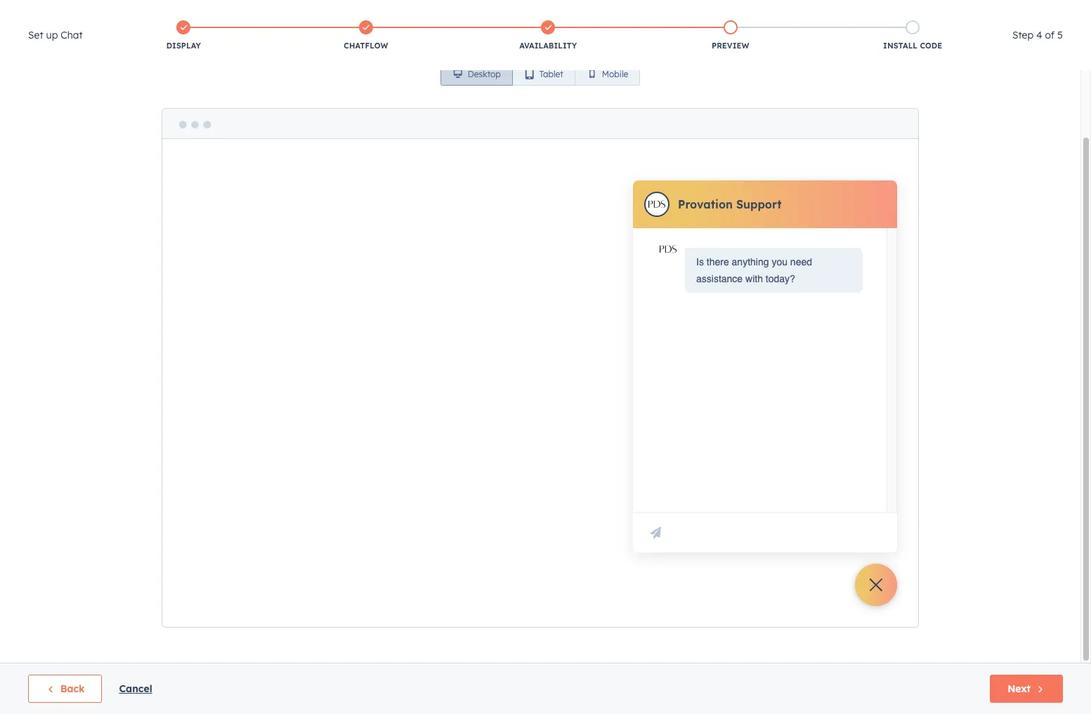 Task type: locate. For each thing, give the bounding box(es) containing it.
search button
[[1055, 30, 1079, 53]]

next
[[1008, 683, 1031, 696]]

upgrade image
[[735, 6, 748, 19]]

chat
[[61, 29, 83, 41]]

menu
[[734, 0, 1075, 22]]

list containing display
[[93, 18, 1004, 54]]

back button
[[28, 675, 102, 703]]

install code
[[883, 41, 943, 51]]

1 menu item from the left
[[790, 0, 817, 22]]

step 4 of 5
[[1013, 29, 1063, 41]]

support
[[736, 198, 782, 212]]

5
[[1058, 29, 1063, 41]]

agent says: is there anything you need assistance with today? element
[[696, 254, 852, 288]]

group containing desktop
[[440, 63, 640, 86]]

menu item
[[790, 0, 817, 22], [817, 0, 849, 22], [849, 0, 876, 22], [876, 0, 896, 22]]

install
[[883, 41, 918, 51]]

chatflow completed list item
[[275, 18, 457, 54]]

preview list item
[[640, 18, 822, 54]]

desktop button
[[440, 63, 513, 86]]

notifications image
[[903, 6, 916, 19]]

install code list item
[[822, 18, 1004, 54]]

mobile
[[602, 69, 628, 79]]

set up chat heading
[[28, 27, 83, 44]]

list
[[93, 18, 1004, 54]]

group
[[440, 63, 640, 86]]

tablet
[[540, 69, 563, 79]]

4 menu item from the left
[[876, 0, 896, 22]]

today?
[[766, 273, 795, 285]]

display completed list item
[[93, 18, 275, 54]]

next button
[[990, 675, 1063, 703]]

set up chat
[[28, 29, 83, 41]]

preview
[[712, 41, 749, 51]]

provation
[[678, 198, 733, 212]]

cancel button
[[119, 681, 152, 698]]

up
[[46, 29, 58, 41]]

cancel
[[119, 683, 152, 696]]

with
[[746, 273, 763, 285]]



Task type: vqa. For each thing, say whether or not it's contained in the screenshot.
Chatflow Completed list item
yes



Task type: describe. For each thing, give the bounding box(es) containing it.
of
[[1045, 29, 1055, 41]]

set
[[28, 29, 43, 41]]

tablet button
[[512, 63, 575, 86]]

notifications button
[[897, 0, 921, 22]]

provation support
[[678, 198, 782, 212]]

need
[[790, 257, 812, 268]]

2 menu item from the left
[[817, 0, 849, 22]]

desktop
[[468, 69, 501, 79]]

Search HubSpot search field
[[894, 30, 1066, 53]]

availability
[[519, 41, 577, 51]]

you
[[772, 257, 788, 268]]

4
[[1037, 29, 1043, 41]]

display
[[166, 41, 201, 51]]

there
[[707, 257, 729, 268]]

search image
[[1062, 37, 1072, 46]]

code
[[920, 41, 943, 51]]

upgrade link
[[735, 2, 789, 21]]

anything
[[732, 257, 769, 268]]

availability completed list item
[[457, 18, 640, 54]]

is
[[696, 257, 704, 268]]

step
[[1013, 29, 1034, 41]]

mobile button
[[575, 63, 640, 86]]

3 menu item from the left
[[849, 0, 876, 22]]

chatflow
[[344, 41, 388, 51]]

assistance
[[696, 273, 743, 285]]

is there anything you need assistance with today?
[[696, 257, 812, 285]]

back
[[60, 683, 85, 696]]



